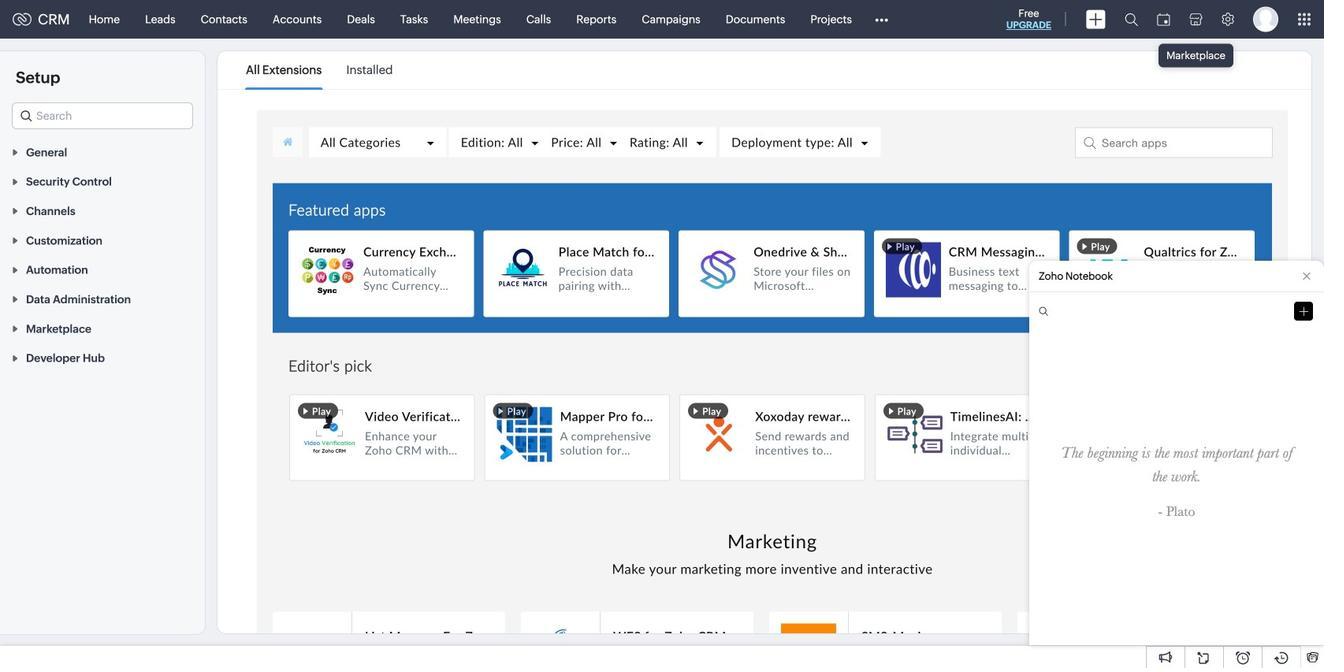 Task type: locate. For each thing, give the bounding box(es) containing it.
create menu image
[[1086, 10, 1106, 29]]

Other Modules field
[[865, 7, 899, 32]]

search element
[[1116, 0, 1148, 39]]

create menu element
[[1077, 0, 1116, 38]]

calendar image
[[1157, 13, 1171, 26]]

logo image
[[13, 13, 32, 26]]

profile image
[[1254, 7, 1279, 32]]

None field
[[12, 102, 193, 129]]

search image
[[1125, 13, 1138, 26]]



Task type: describe. For each thing, give the bounding box(es) containing it.
profile element
[[1244, 0, 1288, 38]]

Search text field
[[13, 103, 192, 129]]



Task type: vqa. For each thing, say whether or not it's contained in the screenshot.
field
yes



